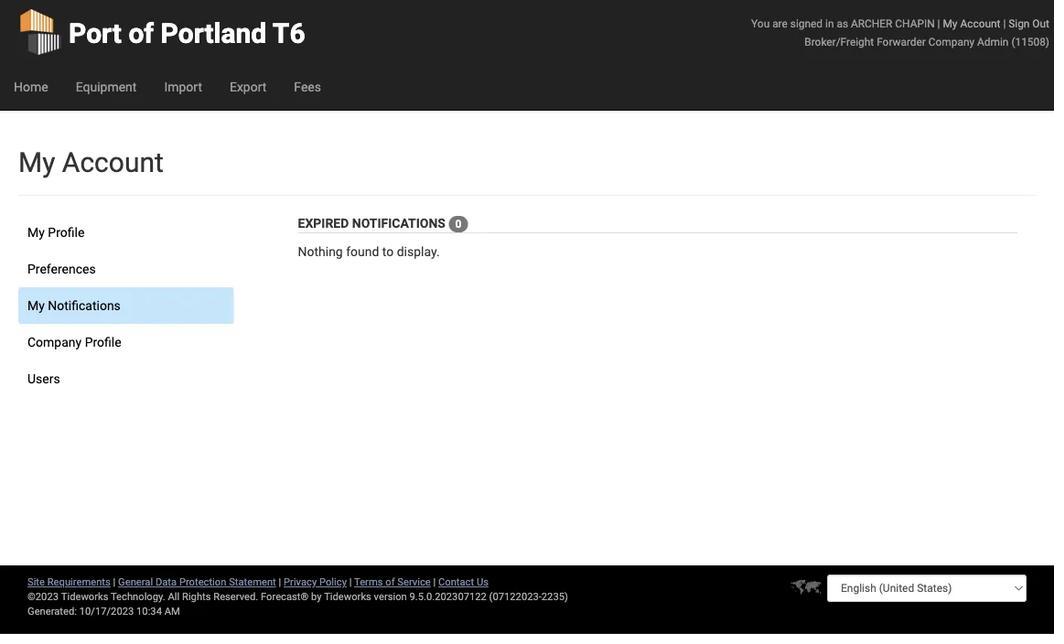 Task type: vqa. For each thing, say whether or not it's contained in the screenshot.
CREATING
no



Task type: locate. For each thing, give the bounding box(es) containing it.
notifications for my
[[48, 298, 121, 313]]

equipment button
[[62, 64, 151, 110]]

1 vertical spatial company
[[27, 335, 82, 350]]

you are signed in as archer chapin | my account | sign out broker/freight forwarder company admin (11508)
[[752, 17, 1050, 48]]

profile down my notifications on the top left of page
[[85, 335, 121, 350]]

home
[[14, 79, 48, 94]]

are
[[773, 17, 788, 30]]

reserved.
[[214, 591, 258, 603]]

account inside you are signed in as archer chapin | my account | sign out broker/freight forwarder company admin (11508)
[[961, 17, 1001, 30]]

contact
[[439, 576, 474, 588]]

forwarder
[[877, 35, 926, 48]]

0 horizontal spatial notifications
[[48, 298, 121, 313]]

sign out link
[[1009, 17, 1050, 30]]

1 horizontal spatial notifications
[[352, 216, 446, 231]]

0 vertical spatial profile
[[48, 225, 85, 240]]

my
[[943, 17, 958, 30], [18, 146, 55, 179], [27, 225, 45, 240], [27, 298, 45, 313]]

0
[[455, 218, 462, 231]]

1 vertical spatial profile
[[85, 335, 121, 350]]

company inside you are signed in as archer chapin | my account | sign out broker/freight forwarder company admin (11508)
[[929, 35, 975, 48]]

all
[[168, 591, 180, 603]]

company up "users"
[[27, 335, 82, 350]]

fees button
[[280, 64, 335, 110]]

statement
[[229, 576, 276, 588]]

profile up preferences
[[48, 225, 85, 240]]

my down preferences
[[27, 298, 45, 313]]

broker/freight
[[805, 35, 875, 48]]

1 horizontal spatial of
[[386, 576, 395, 588]]

us
[[477, 576, 489, 588]]

of right the port
[[129, 17, 154, 49]]

generated:
[[27, 606, 77, 618]]

notifications
[[352, 216, 446, 231], [48, 298, 121, 313]]

| left the sign
[[1004, 17, 1006, 30]]

2235)
[[542, 591, 568, 603]]

my up preferences
[[27, 225, 45, 240]]

import
[[164, 79, 202, 94]]

terms
[[354, 576, 383, 588]]

company down my account link in the top right of the page
[[929, 35, 975, 48]]

notifications up the to
[[352, 216, 446, 231]]

1 vertical spatial of
[[386, 576, 395, 588]]

0 vertical spatial account
[[961, 17, 1001, 30]]

my account link
[[943, 17, 1001, 30]]

1 horizontal spatial company
[[929, 35, 975, 48]]

|
[[938, 17, 941, 30], [1004, 17, 1006, 30], [113, 576, 116, 588], [279, 576, 281, 588], [349, 576, 352, 588], [433, 576, 436, 588]]

my up my profile
[[18, 146, 55, 179]]

account down equipment dropdown button
[[62, 146, 164, 179]]

found
[[346, 244, 379, 259]]

my right chapin
[[943, 17, 958, 30]]

technology.
[[111, 591, 165, 603]]

notifications up company profile
[[48, 298, 121, 313]]

admin
[[978, 35, 1009, 48]]

privacy
[[284, 576, 317, 588]]

port of portland t6
[[69, 17, 305, 49]]

of inside site requirements | general data protection statement | privacy policy | terms of service | contact us ©2023 tideworks technology. all rights reserved. forecast® by tideworks version 9.5.0.202307122 (07122023-2235) generated: 10/17/2023 10:34 am
[[386, 576, 395, 588]]

of
[[129, 17, 154, 49], [386, 576, 395, 588]]

site
[[27, 576, 45, 588]]

profile
[[48, 225, 85, 240], [85, 335, 121, 350]]

profile for company profile
[[85, 335, 121, 350]]

chapin
[[896, 17, 935, 30]]

10:34
[[136, 606, 162, 618]]

t6
[[273, 17, 305, 49]]

account
[[961, 17, 1001, 30], [62, 146, 164, 179]]

0 vertical spatial company
[[929, 35, 975, 48]]

my for my profile
[[27, 225, 45, 240]]

1 vertical spatial account
[[62, 146, 164, 179]]

account up admin
[[961, 17, 1001, 30]]

port of portland t6 link
[[18, 0, 305, 64]]

by
[[311, 591, 322, 603]]

tideworks
[[324, 591, 372, 603]]

port
[[69, 17, 122, 49]]

as
[[837, 17, 849, 30]]

| up forecast®
[[279, 576, 281, 588]]

rights
[[182, 591, 211, 603]]

1 horizontal spatial account
[[961, 17, 1001, 30]]

of up version
[[386, 576, 395, 588]]

policy
[[320, 576, 347, 588]]

you
[[752, 17, 770, 30]]

site requirements | general data protection statement | privacy policy | terms of service | contact us ©2023 tideworks technology. all rights reserved. forecast® by tideworks version 9.5.0.202307122 (07122023-2235) generated: 10/17/2023 10:34 am
[[27, 576, 568, 618]]

1 vertical spatial notifications
[[48, 298, 121, 313]]

requirements
[[47, 576, 111, 588]]

out
[[1033, 17, 1050, 30]]

0 horizontal spatial of
[[129, 17, 154, 49]]

0 vertical spatial notifications
[[352, 216, 446, 231]]

in
[[826, 17, 834, 30]]

| right chapin
[[938, 17, 941, 30]]

company
[[929, 35, 975, 48], [27, 335, 82, 350]]



Task type: describe. For each thing, give the bounding box(es) containing it.
home button
[[0, 64, 62, 110]]

data
[[156, 576, 177, 588]]

version
[[374, 591, 407, 603]]

export
[[230, 79, 267, 94]]

general
[[118, 576, 153, 588]]

portland
[[161, 17, 267, 49]]

import button
[[151, 64, 216, 110]]

0 horizontal spatial company
[[27, 335, 82, 350]]

©2023 tideworks
[[27, 591, 108, 603]]

(11508)
[[1012, 35, 1050, 48]]

notifications for expired
[[352, 216, 446, 231]]

service
[[398, 576, 431, 588]]

expired
[[298, 216, 349, 231]]

am
[[165, 606, 180, 618]]

forecast®
[[261, 591, 309, 603]]

my for my notifications
[[27, 298, 45, 313]]

my inside you are signed in as archer chapin | my account | sign out broker/freight forwarder company admin (11508)
[[943, 17, 958, 30]]

0 horizontal spatial account
[[62, 146, 164, 179]]

nothing found to display.
[[298, 244, 440, 259]]

privacy policy link
[[284, 576, 347, 588]]

site requirements link
[[27, 576, 111, 588]]

fees
[[294, 79, 321, 94]]

company profile
[[27, 335, 121, 350]]

(07122023-
[[489, 591, 542, 603]]

to
[[383, 244, 394, 259]]

my profile
[[27, 225, 85, 240]]

10/17/2023
[[79, 606, 134, 618]]

export button
[[216, 64, 280, 110]]

| up 9.5.0.202307122
[[433, 576, 436, 588]]

9.5.0.202307122
[[410, 591, 487, 603]]

my account
[[18, 146, 164, 179]]

nothing
[[298, 244, 343, 259]]

archer
[[851, 17, 893, 30]]

| up tideworks
[[349, 576, 352, 588]]

sign
[[1009, 17, 1030, 30]]

my for my account
[[18, 146, 55, 179]]

signed
[[791, 17, 823, 30]]

profile for my profile
[[48, 225, 85, 240]]

0 vertical spatial of
[[129, 17, 154, 49]]

contact us link
[[439, 576, 489, 588]]

my notifications
[[27, 298, 121, 313]]

preferences
[[27, 261, 96, 276]]

| left general
[[113, 576, 116, 588]]

terms of service link
[[354, 576, 431, 588]]

expired notifications 0
[[298, 216, 462, 231]]

users
[[27, 371, 60, 386]]

display.
[[397, 244, 440, 259]]

equipment
[[76, 79, 137, 94]]

general data protection statement link
[[118, 576, 276, 588]]

protection
[[179, 576, 227, 588]]



